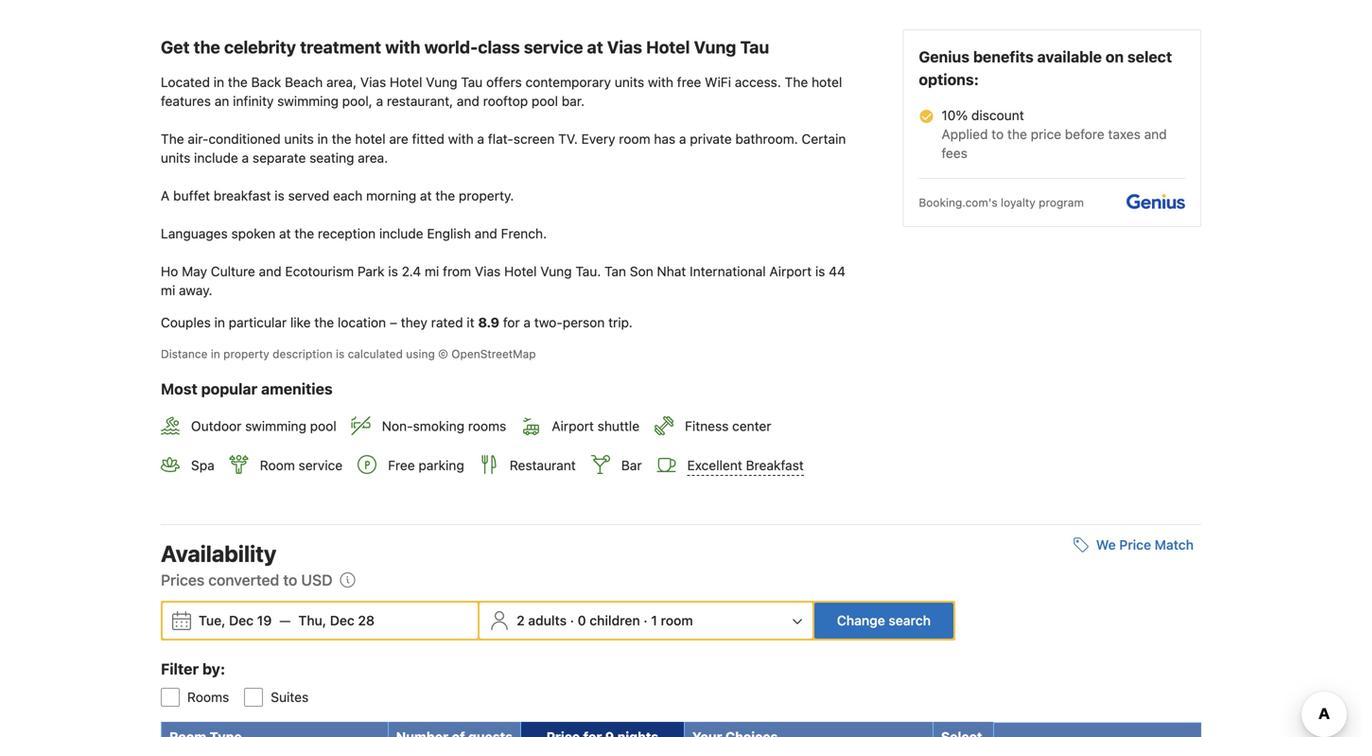 Task type: locate. For each thing, give the bounding box(es) containing it.
center
[[732, 418, 772, 434]]

2.4
[[402, 264, 421, 279]]

son
[[630, 264, 654, 279]]

1 vertical spatial swimming
[[245, 418, 306, 434]]

excellent
[[687, 457, 743, 473]]

private
[[690, 131, 732, 147]]

1 horizontal spatial service
[[524, 37, 583, 57]]

non-
[[382, 418, 413, 434]]

popular
[[201, 380, 258, 398]]

the down discount
[[1008, 126, 1027, 142]]

to left usd
[[283, 571, 297, 589]]

they
[[401, 315, 428, 330]]

0
[[578, 612, 586, 628]]

1 vertical spatial room
[[661, 612, 693, 628]]

hotel
[[646, 37, 690, 57], [390, 74, 422, 90], [504, 264, 537, 279]]

in right couples
[[214, 315, 225, 330]]

1 horizontal spatial hotel
[[504, 264, 537, 279]]

distance
[[161, 347, 208, 361]]

1 horizontal spatial hotel
[[812, 74, 842, 90]]

1 vertical spatial the
[[161, 131, 184, 147]]

2 horizontal spatial with
[[648, 74, 674, 90]]

vung
[[694, 37, 737, 57], [426, 74, 458, 90], [541, 264, 572, 279]]

0 vertical spatial the
[[785, 74, 808, 90]]

a
[[161, 188, 170, 204]]

in left property
[[211, 347, 220, 361]]

service
[[524, 37, 583, 57], [299, 457, 343, 473]]

an
[[215, 93, 229, 109]]

service right room
[[299, 457, 343, 473]]

prices
[[161, 571, 205, 589]]

vung up wifi
[[694, 37, 737, 57]]

units down the air-
[[161, 150, 190, 166]]

availability
[[161, 540, 276, 567]]

discount
[[972, 108, 1024, 123]]

· left '1'
[[644, 612, 648, 628]]

are
[[389, 131, 409, 147]]

0 vertical spatial to
[[992, 126, 1004, 142]]

1 vertical spatial airport
[[552, 418, 594, 434]]

bar
[[621, 457, 642, 473]]

class
[[478, 37, 520, 57]]

every
[[582, 131, 616, 147]]

mi right the 2.4
[[425, 264, 439, 279]]

room
[[619, 131, 651, 147], [661, 612, 693, 628]]

property.
[[459, 188, 514, 204]]

0 horizontal spatial ·
[[570, 612, 574, 628]]

at
[[587, 37, 603, 57], [420, 188, 432, 204], [279, 226, 291, 241]]

hotel up free
[[646, 37, 690, 57]]

airport left 44
[[770, 264, 812, 279]]

screen
[[514, 131, 555, 147]]

tau left offers
[[461, 74, 483, 90]]

2 vertical spatial at
[[279, 226, 291, 241]]

in for property
[[211, 347, 220, 361]]

· left 0
[[570, 612, 574, 628]]

hotel up restaurant,
[[390, 74, 422, 90]]

tue, dec 19 — thu, dec 28
[[199, 612, 375, 628]]

1 vertical spatial pool
[[310, 418, 337, 434]]

particular
[[229, 315, 287, 330]]

international
[[690, 264, 766, 279]]

2 horizontal spatial hotel
[[646, 37, 690, 57]]

0 horizontal spatial with
[[385, 37, 421, 57]]

0 horizontal spatial mi
[[161, 283, 175, 298]]

the up infinity
[[228, 74, 248, 90]]

1 vertical spatial service
[[299, 457, 343, 473]]

airport left the shuttle
[[552, 418, 594, 434]]

1 horizontal spatial vias
[[475, 264, 501, 279]]

10% discount applied to the price before taxes and fees
[[942, 108, 1167, 161]]

a down conditioned
[[242, 150, 249, 166]]

room inside dropdown button
[[661, 612, 693, 628]]

and right the taxes
[[1145, 126, 1167, 142]]

pool left bar.
[[532, 93, 558, 109]]

2 vertical spatial units
[[161, 150, 190, 166]]

0 horizontal spatial airport
[[552, 418, 594, 434]]

1 horizontal spatial units
[[284, 131, 314, 147]]

vias up contemporary
[[607, 37, 642, 57]]

away.
[[179, 283, 212, 298]]

the inside 10% discount applied to the price before taxes and fees
[[1008, 126, 1027, 142]]

0 horizontal spatial include
[[194, 150, 238, 166]]

served
[[288, 188, 330, 204]]

1 horizontal spatial room
[[661, 612, 693, 628]]

1 dec from the left
[[229, 612, 254, 628]]

©
[[438, 347, 448, 361]]

celebrity
[[224, 37, 296, 57]]

1 horizontal spatial dec
[[330, 612, 355, 628]]

tau up the access.
[[740, 37, 769, 57]]

units left free
[[615, 74, 644, 90]]

0 horizontal spatial service
[[299, 457, 343, 473]]

2 horizontal spatial vung
[[694, 37, 737, 57]]

in up the an
[[214, 74, 224, 90]]

room right '1'
[[661, 612, 693, 628]]

include down the morning
[[379, 226, 424, 241]]

a left flat-
[[477, 131, 484, 147]]

in for particular
[[214, 315, 225, 330]]

before
[[1065, 126, 1105, 142]]

with right fitted
[[448, 131, 474, 147]]

smoking
[[413, 418, 465, 434]]

1 vertical spatial with
[[648, 74, 674, 90]]

swimming up room
[[245, 418, 306, 434]]

–
[[390, 315, 397, 330]]

0 horizontal spatial hotel
[[390, 74, 422, 90]]

the left the air-
[[161, 131, 184, 147]]

0 vertical spatial vias
[[607, 37, 642, 57]]

0 vertical spatial mi
[[425, 264, 439, 279]]

1 vertical spatial vias
[[360, 74, 386, 90]]

price
[[1120, 537, 1152, 552]]

1 horizontal spatial pool
[[532, 93, 558, 109]]

swimming down beach
[[277, 93, 339, 109]]

0 vertical spatial units
[[615, 74, 644, 90]]

1 vertical spatial at
[[420, 188, 432, 204]]

2 horizontal spatial vias
[[607, 37, 642, 57]]

1 · from the left
[[570, 612, 574, 628]]

couples in particular like the location – they rated it 8.9 for a two-person trip.
[[161, 315, 633, 330]]

group
[[146, 672, 1202, 707]]

2 vertical spatial vias
[[475, 264, 501, 279]]

with left free
[[648, 74, 674, 90]]

available
[[1038, 48, 1102, 66]]

the up seating
[[332, 131, 352, 147]]

vias right from
[[475, 264, 501, 279]]

breakfast
[[746, 457, 804, 473]]

located in the back beach area, vias hotel vung tau offers contemporary units with free wifi access. the hotel features an infinity swimming pool, a restaurant, and rooftop pool bar. the air-conditioned units in the hotel are fitted with a flat-screen tv. every room has a private bathroom. certain units include a separate seating area. a buffet breakfast is served each morning at the property. languages spoken at the reception include english and french. ho may culture and ecotourism park is 2.4 mi from vias hotel vung tau. tan son nhat international airport is 44 mi away.
[[161, 74, 850, 298]]

room left has
[[619, 131, 651, 147]]

is left calculated
[[336, 347, 345, 361]]

0 horizontal spatial tau
[[461, 74, 483, 90]]

conditioned
[[209, 131, 281, 147]]

1 horizontal spatial ·
[[644, 612, 648, 628]]

0 vertical spatial swimming
[[277, 93, 339, 109]]

beach
[[285, 74, 323, 90]]

filter
[[161, 660, 199, 678]]

wifi
[[705, 74, 731, 90]]

hotel up area.
[[355, 131, 386, 147]]

1 horizontal spatial tau
[[740, 37, 769, 57]]

most popular amenities
[[161, 380, 333, 398]]

vung left the tau. in the top of the page
[[541, 264, 572, 279]]

1 vertical spatial hotel
[[390, 74, 422, 90]]

0 vertical spatial vung
[[694, 37, 737, 57]]

ecotourism
[[285, 264, 354, 279]]

dec left "28"
[[330, 612, 355, 628]]

2 · from the left
[[644, 612, 648, 628]]

nhat
[[657, 264, 686, 279]]

genius benefits available on select options:
[[919, 48, 1172, 89]]

ho
[[161, 264, 178, 279]]

0 horizontal spatial vias
[[360, 74, 386, 90]]

non-smoking rooms
[[382, 418, 506, 434]]

program
[[1039, 196, 1084, 209]]

vias up pool,
[[360, 74, 386, 90]]

hotel up certain at top
[[812, 74, 842, 90]]

children
[[590, 612, 640, 628]]

at right the morning
[[420, 188, 432, 204]]

breakfast
[[214, 188, 271, 204]]

trip.
[[609, 315, 633, 330]]

and left rooftop
[[457, 93, 480, 109]]

vung up restaurant,
[[426, 74, 458, 90]]

vias
[[607, 37, 642, 57], [360, 74, 386, 90], [475, 264, 501, 279]]

the right get
[[194, 37, 220, 57]]

certain
[[802, 131, 846, 147]]

1 vertical spatial to
[[283, 571, 297, 589]]

pool up room service
[[310, 418, 337, 434]]

airport inside located in the back beach area, vias hotel vung tau offers contemporary units with free wifi access. the hotel features an infinity swimming pool, a restaurant, and rooftop pool bar. the air-conditioned units in the hotel are fitted with a flat-screen tv. every room has a private bathroom. certain units include a separate seating area. a buffet breakfast is served each morning at the property. languages spoken at the reception include english and french. ho may culture and ecotourism park is 2.4 mi from vias hotel vung tau. tan son nhat international airport is 44 mi away.
[[770, 264, 812, 279]]

the
[[785, 74, 808, 90], [161, 131, 184, 147]]

0 vertical spatial room
[[619, 131, 651, 147]]

1 vertical spatial mi
[[161, 283, 175, 298]]

0 horizontal spatial room
[[619, 131, 651, 147]]

dec
[[229, 612, 254, 628], [330, 612, 355, 628]]

and
[[457, 93, 480, 109], [1145, 126, 1167, 142], [475, 226, 497, 241], [259, 264, 282, 279]]

swimming
[[277, 93, 339, 109], [245, 418, 306, 434]]

2 horizontal spatial at
[[587, 37, 603, 57]]

contemporary
[[526, 74, 611, 90]]

at right spoken
[[279, 226, 291, 241]]

property
[[223, 347, 269, 361]]

0 horizontal spatial at
[[279, 226, 291, 241]]

each
[[333, 188, 363, 204]]

on
[[1106, 48, 1124, 66]]

offers
[[486, 74, 522, 90]]

service up contemporary
[[524, 37, 583, 57]]

converted
[[208, 571, 279, 589]]

1 horizontal spatial include
[[379, 226, 424, 241]]

to down discount
[[992, 126, 1004, 142]]

2 horizontal spatial units
[[615, 74, 644, 90]]

1 horizontal spatial vung
[[541, 264, 572, 279]]

with left world-
[[385, 37, 421, 57]]

1 vertical spatial tau
[[461, 74, 483, 90]]

area.
[[358, 150, 388, 166]]

0 vertical spatial pool
[[532, 93, 558, 109]]

thu, dec 28 button
[[291, 603, 382, 637]]

0 horizontal spatial dec
[[229, 612, 254, 628]]

spoken
[[231, 226, 276, 241]]

is left 44
[[816, 264, 825, 279]]

the down served
[[295, 226, 314, 241]]

the right the access.
[[785, 74, 808, 90]]

0 vertical spatial airport
[[770, 264, 812, 279]]

in for the
[[214, 74, 224, 90]]

8.9
[[478, 315, 500, 330]]

1 horizontal spatial airport
[[770, 264, 812, 279]]

0 vertical spatial service
[[524, 37, 583, 57]]

1 horizontal spatial to
[[992, 126, 1004, 142]]

1 horizontal spatial with
[[448, 131, 474, 147]]

treatment
[[300, 37, 381, 57]]

0 horizontal spatial hotel
[[355, 131, 386, 147]]

mi down ho
[[161, 283, 175, 298]]

rooms
[[468, 418, 506, 434]]

buffet
[[173, 188, 210, 204]]

units up separate on the top of page
[[284, 131, 314, 147]]

dec left 19
[[229, 612, 254, 628]]

include down the air-
[[194, 150, 238, 166]]

at up contemporary
[[587, 37, 603, 57]]

hotel down french. in the top of the page
[[504, 264, 537, 279]]

to
[[992, 126, 1004, 142], [283, 571, 297, 589]]

swimming inside located in the back beach area, vias hotel vung tau offers contemporary units with free wifi access. the hotel features an infinity swimming pool, a restaurant, and rooftop pool bar. the air-conditioned units in the hotel are fitted with a flat-screen tv. every room has a private bathroom. certain units include a separate seating area. a buffet breakfast is served each morning at the property. languages spoken at the reception include english and french. ho may culture and ecotourism park is 2.4 mi from vias hotel vung tau. tan son nhat international airport is 44 mi away.
[[277, 93, 339, 109]]

2 vertical spatial with
[[448, 131, 474, 147]]

0 horizontal spatial vung
[[426, 74, 458, 90]]

0 vertical spatial tau
[[740, 37, 769, 57]]

0 horizontal spatial units
[[161, 150, 190, 166]]

0 horizontal spatial pool
[[310, 418, 337, 434]]

may
[[182, 264, 207, 279]]

area,
[[327, 74, 357, 90]]



Task type: vqa. For each thing, say whether or not it's contained in the screenshot.
"we price match"
yes



Task type: describe. For each thing, give the bounding box(es) containing it.
tau inside located in the back beach area, vias hotel vung tau offers contemporary units with free wifi access. the hotel features an infinity swimming pool, a restaurant, and rooftop pool bar. the air-conditioned units in the hotel are fitted with a flat-screen tv. every room has a private bathroom. certain units include a separate seating area. a buffet breakfast is served each morning at the property. languages spoken at the reception include english and french. ho may culture and ecotourism park is 2.4 mi from vias hotel vung tau. tan son nhat international airport is 44 mi away.
[[461, 74, 483, 90]]

adults
[[528, 612, 567, 628]]

change search
[[837, 612, 931, 628]]

shuttle
[[598, 418, 640, 434]]

—
[[279, 612, 291, 628]]

culture
[[211, 264, 255, 279]]

1 vertical spatial include
[[379, 226, 424, 241]]

19
[[257, 612, 272, 628]]

change
[[837, 612, 885, 628]]

access.
[[735, 74, 781, 90]]

usd
[[301, 571, 333, 589]]

0 vertical spatial hotel
[[646, 37, 690, 57]]

tue, dec 19 button
[[191, 603, 279, 637]]

price
[[1031, 126, 1062, 142]]

booking.com's
[[919, 196, 998, 209]]

flat-
[[488, 131, 514, 147]]

booking.com's loyalty program
[[919, 196, 1084, 209]]

excellent breakfast
[[687, 457, 804, 473]]

outdoor
[[191, 418, 242, 434]]

options:
[[919, 71, 979, 89]]

using
[[406, 347, 435, 361]]

restaurant
[[510, 457, 576, 473]]

tue,
[[199, 612, 226, 628]]

0 horizontal spatial the
[[161, 131, 184, 147]]

for
[[503, 315, 520, 330]]

benefits
[[973, 48, 1034, 66]]

1 horizontal spatial mi
[[425, 264, 439, 279]]

1 vertical spatial hotel
[[355, 131, 386, 147]]

restaurant,
[[387, 93, 453, 109]]

and inside 10% discount applied to the price before taxes and fees
[[1145, 126, 1167, 142]]

french.
[[501, 226, 547, 241]]

group containing rooms
[[146, 672, 1202, 707]]

suites
[[271, 689, 309, 705]]

outdoor swimming pool
[[191, 418, 337, 434]]

10%
[[942, 108, 968, 123]]

room service
[[260, 457, 343, 473]]

room inside located in the back beach area, vias hotel vung tau offers contemporary units with free wifi access. the hotel features an infinity swimming pool, a restaurant, and rooftop pool bar. the air-conditioned units in the hotel are fitted with a flat-screen tv. every room has a private bathroom. certain units include a separate seating area. a buffet breakfast is served each morning at the property. languages spoken at the reception include english and french. ho may culture and ecotourism park is 2.4 mi from vias hotel vung tau. tan son nhat international airport is 44 mi away.
[[619, 131, 651, 147]]

room
[[260, 457, 295, 473]]

couples
[[161, 315, 211, 330]]

0 horizontal spatial to
[[283, 571, 297, 589]]

person
[[563, 315, 605, 330]]

fitness
[[685, 418, 729, 434]]

bar.
[[562, 93, 585, 109]]

44
[[829, 264, 846, 279]]

distance in property description is calculated using © openstreetmap
[[161, 347, 536, 361]]

a right pool,
[[376, 93, 383, 109]]

change search button
[[815, 602, 954, 638]]

rooms
[[187, 689, 229, 705]]

pool inside located in the back beach area, vias hotel vung tau offers contemporary units with free wifi access. the hotel features an infinity swimming pool, a restaurant, and rooftop pool bar. the air-conditioned units in the hotel are fitted with a flat-screen tv. every room has a private bathroom. certain units include a separate seating area. a buffet breakfast is served each morning at the property. languages spoken at the reception include english and french. ho may culture and ecotourism park is 2.4 mi from vias hotel vung tau. tan son nhat international airport is 44 mi away.
[[532, 93, 558, 109]]

english
[[427, 226, 471, 241]]

1 horizontal spatial the
[[785, 74, 808, 90]]

the up the english
[[436, 188, 455, 204]]

is left the 2.4
[[388, 264, 398, 279]]

we price match
[[1096, 537, 1194, 552]]

rooftop
[[483, 93, 528, 109]]

seating
[[310, 150, 354, 166]]

a right for
[[524, 315, 531, 330]]

calculated
[[348, 347, 403, 361]]

applied
[[942, 126, 988, 142]]

free parking
[[388, 457, 464, 473]]

0 vertical spatial with
[[385, 37, 421, 57]]

pool,
[[342, 93, 373, 109]]

rated
[[431, 315, 463, 330]]

the right like
[[314, 315, 334, 330]]

parking
[[419, 457, 464, 473]]

location
[[338, 315, 386, 330]]

a right has
[[679, 131, 686, 147]]

0 vertical spatial include
[[194, 150, 238, 166]]

free
[[388, 457, 415, 473]]

like
[[290, 315, 311, 330]]

select
[[1128, 48, 1172, 66]]

separate
[[253, 150, 306, 166]]

2 dec from the left
[[330, 612, 355, 628]]

and right the english
[[475, 226, 497, 241]]

prices converted to usd
[[161, 571, 333, 589]]

two-
[[534, 315, 563, 330]]

free
[[677, 74, 701, 90]]

tv.
[[558, 131, 578, 147]]

is left served
[[275, 188, 285, 204]]

world-
[[424, 37, 478, 57]]

get
[[161, 37, 190, 57]]

languages
[[161, 226, 228, 241]]

1 vertical spatial vung
[[426, 74, 458, 90]]

and right culture
[[259, 264, 282, 279]]

taxes
[[1108, 126, 1141, 142]]

0 vertical spatial at
[[587, 37, 603, 57]]

park
[[358, 264, 385, 279]]

2 vertical spatial vung
[[541, 264, 572, 279]]

1 vertical spatial units
[[284, 131, 314, 147]]

fitted
[[412, 131, 445, 147]]

spa
[[191, 457, 215, 473]]

in up seating
[[318, 131, 328, 147]]

morning
[[366, 188, 417, 204]]

we
[[1096, 537, 1116, 552]]

match
[[1155, 537, 1194, 552]]

loyalty
[[1001, 196, 1036, 209]]

search
[[889, 612, 931, 628]]

2 vertical spatial hotel
[[504, 264, 537, 279]]

28
[[358, 612, 375, 628]]

0 vertical spatial hotel
[[812, 74, 842, 90]]

air-
[[188, 131, 209, 147]]

1 horizontal spatial at
[[420, 188, 432, 204]]

to inside 10% discount applied to the price before taxes and fees
[[992, 126, 1004, 142]]



